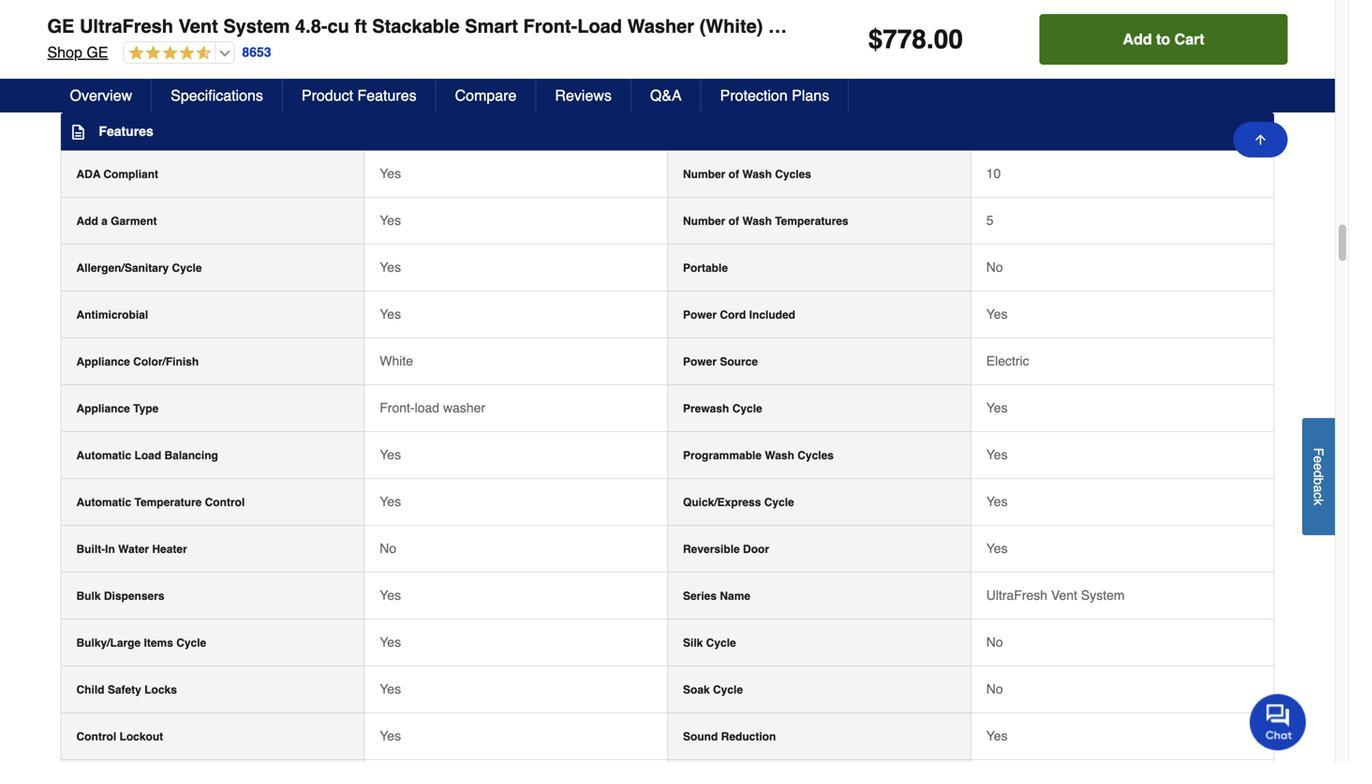 Task type: vqa. For each thing, say whether or not it's contained in the screenshot.
15
no



Task type: locate. For each thing, give the bounding box(es) containing it.
prewash cycle
[[683, 402, 763, 415]]

control right temperature
[[205, 496, 245, 509]]

d
[[1312, 470, 1327, 478]]

quick/express cycle
[[683, 496, 795, 509]]

ge up shop
[[47, 15, 74, 37]]

2 vertical spatial wash
[[765, 449, 795, 462]]

0 vertical spatial ge
[[47, 15, 74, 37]]

reversible
[[683, 543, 740, 556]]

cycles
[[776, 168, 812, 181], [798, 449, 834, 462]]

0 horizontal spatial system
[[223, 15, 290, 37]]

no for silk cycle
[[987, 634, 1004, 649]]

bulky/large
[[76, 636, 141, 649]]

cycle for quick/express
[[765, 496, 795, 509]]

notes image
[[71, 125, 86, 140]]

0 vertical spatial ultrafresh
[[80, 15, 173, 37]]

1 horizontal spatial system
[[1082, 588, 1126, 603]]

a up 'k'
[[1312, 485, 1327, 492]]

source
[[720, 355, 758, 368]]

front-load washer
[[380, 400, 486, 415]]

no
[[987, 259, 1004, 274], [380, 541, 397, 556], [987, 634, 1004, 649], [987, 681, 1004, 696]]

cycle right allergen/sanitary
[[172, 261, 202, 274]]

vent
[[179, 15, 218, 37], [1052, 588, 1078, 603]]

0 horizontal spatial front-
[[380, 400, 415, 415]]

0 vertical spatial load
[[578, 15, 622, 37]]

1 horizontal spatial load
[[578, 15, 622, 37]]

1 power from the top
[[683, 308, 717, 321]]

front- down white
[[380, 400, 415, 415]]

quick/express
[[683, 496, 762, 509]]

number of wash cycles
[[683, 168, 812, 181]]

4.6 stars image
[[124, 45, 211, 62]]

0 vertical spatial number
[[683, 168, 726, 181]]

add left garment at top left
[[76, 214, 98, 228]]

automatic down the appliance type
[[76, 449, 131, 462]]

add
[[1124, 30, 1153, 48], [76, 214, 98, 228]]

0 vertical spatial wash
[[743, 168, 772, 181]]

ge ultrafresh vent system 4.8-cu ft stackable smart front-load washer (white) energy star
[[47, 15, 902, 37]]

items
[[144, 636, 173, 649]]

automatic load balancing
[[76, 449, 218, 462]]

1 horizontal spatial a
[[1312, 485, 1327, 492]]

8653
[[242, 45, 271, 60]]

of
[[729, 168, 740, 181], [729, 214, 740, 228]]

cycle for allergen/sanitary
[[172, 261, 202, 274]]

load left balancing
[[135, 449, 161, 462]]

of up number of wash temperatures
[[729, 168, 740, 181]]

1 vertical spatial vent
[[1052, 588, 1078, 603]]

0 horizontal spatial features
[[99, 124, 154, 139]]

power source
[[683, 355, 758, 368]]

1 horizontal spatial add
[[1124, 30, 1153, 48]]

c
[[1312, 492, 1327, 499]]

built-
[[76, 543, 105, 556]]

control
[[205, 496, 245, 509], [76, 730, 116, 743]]

0 horizontal spatial add
[[76, 214, 98, 228]]

appliance down antimicrobial
[[76, 355, 130, 368]]

0 horizontal spatial a
[[101, 214, 108, 228]]

cart
[[1175, 30, 1205, 48]]

1 automatic from the top
[[76, 449, 131, 462]]

number up portable
[[683, 214, 726, 228]]

silk
[[683, 636, 703, 649]]

0 vertical spatial a
[[101, 214, 108, 228]]

0 vertical spatial control
[[205, 496, 245, 509]]

name
[[720, 589, 751, 603]]

1 vertical spatial wash
[[743, 214, 772, 228]]

appliance left type
[[76, 402, 130, 415]]

bulk dispensers
[[76, 589, 165, 603]]

product features button
[[283, 79, 437, 112]]

heater
[[152, 543, 187, 556]]

antimicrobial
[[76, 308, 148, 321]]

of for 10
[[729, 168, 740, 181]]

0 vertical spatial appliance
[[76, 355, 130, 368]]

number for 10
[[683, 168, 726, 181]]

cycle right items in the bottom left of the page
[[176, 636, 206, 649]]

programmable wash cycles
[[683, 449, 834, 462]]

1 of from the top
[[729, 168, 740, 181]]

of down number of wash cycles
[[729, 214, 740, 228]]

cycles up temperatures
[[776, 168, 812, 181]]

1 vertical spatial automatic
[[76, 496, 131, 509]]

locks
[[145, 683, 177, 696]]

wash up number of wash temperatures
[[743, 168, 772, 181]]

water
[[118, 543, 149, 556]]

1 horizontal spatial vent
[[1052, 588, 1078, 603]]

2 appliance from the top
[[76, 402, 130, 415]]

ge right shop
[[87, 44, 108, 61]]

2 number from the top
[[683, 214, 726, 228]]

control left lockout
[[76, 730, 116, 743]]

0 vertical spatial vent
[[179, 15, 218, 37]]

features right product
[[358, 87, 417, 104]]

product features
[[302, 87, 417, 104]]

0 vertical spatial front-
[[524, 15, 578, 37]]

0 vertical spatial cycles
[[776, 168, 812, 181]]

1 appliance from the top
[[76, 355, 130, 368]]

e up d
[[1312, 456, 1327, 463]]

1 horizontal spatial features
[[358, 87, 417, 104]]

features
[[358, 87, 417, 104], [99, 124, 154, 139]]

add for add to cart
[[1124, 30, 1153, 48]]

cycle
[[172, 261, 202, 274], [733, 402, 763, 415], [765, 496, 795, 509], [176, 636, 206, 649], [707, 636, 737, 649], [713, 683, 743, 696]]

compare button
[[437, 79, 537, 112]]

power for electric
[[683, 355, 717, 368]]

shop ge
[[47, 44, 108, 61]]

load left washer
[[578, 15, 622, 37]]

power for yes
[[683, 308, 717, 321]]

1 vertical spatial appliance
[[76, 402, 130, 415]]

a
[[101, 214, 108, 228], [1312, 485, 1327, 492]]

power left source at the right top of page
[[683, 355, 717, 368]]

1 vertical spatial ge
[[87, 44, 108, 61]]

front- right smart
[[524, 15, 578, 37]]

silk cycle
[[683, 636, 737, 649]]

compare
[[455, 87, 517, 104]]

wash right programmable in the right of the page
[[765, 449, 795, 462]]

1 vertical spatial of
[[729, 214, 740, 228]]

specifications button
[[152, 79, 283, 112]]

0 vertical spatial features
[[358, 87, 417, 104]]

cycle down programmable wash cycles
[[765, 496, 795, 509]]

power left the cord on the right top of the page
[[683, 308, 717, 321]]

e up b
[[1312, 463, 1327, 470]]

add inside button
[[1124, 30, 1153, 48]]

of for 5
[[729, 214, 740, 228]]

10
[[987, 166, 1002, 181]]

1 vertical spatial features
[[99, 124, 154, 139]]

features down overview button
[[99, 124, 154, 139]]

in
[[105, 543, 115, 556]]

reviews
[[555, 87, 612, 104]]

0 horizontal spatial ultrafresh
[[80, 15, 173, 37]]

cycle right soak
[[713, 683, 743, 696]]

1 vertical spatial number
[[683, 214, 726, 228]]

1 vertical spatial load
[[135, 449, 161, 462]]

1 vertical spatial cycles
[[798, 449, 834, 462]]

add for add a garment
[[76, 214, 98, 228]]

cycle right prewash
[[733, 402, 763, 415]]

number up number of wash temperatures
[[683, 168, 726, 181]]

reduction
[[722, 730, 777, 743]]

1 number from the top
[[683, 168, 726, 181]]

0 vertical spatial of
[[729, 168, 740, 181]]

cycles right programmable in the right of the page
[[798, 449, 834, 462]]

reversible door
[[683, 543, 770, 556]]

front-
[[524, 15, 578, 37], [380, 400, 415, 415]]

wash down number of wash cycles
[[743, 214, 772, 228]]

1 vertical spatial control
[[76, 730, 116, 743]]

1 vertical spatial front-
[[380, 400, 415, 415]]

1 vertical spatial power
[[683, 355, 717, 368]]

ultrafresh
[[80, 15, 173, 37], [987, 588, 1048, 603]]

series
[[683, 589, 717, 603]]

electric
[[987, 353, 1030, 368]]

00
[[934, 24, 964, 54]]

cycle right silk
[[707, 636, 737, 649]]

appliance color/finish
[[76, 355, 199, 368]]

1 vertical spatial a
[[1312, 485, 1327, 492]]

wash
[[743, 168, 772, 181], [743, 214, 772, 228], [765, 449, 795, 462]]

2 automatic from the top
[[76, 496, 131, 509]]

2 power from the top
[[683, 355, 717, 368]]

a left garment at top left
[[101, 214, 108, 228]]

sound
[[683, 730, 718, 743]]

1 vertical spatial add
[[76, 214, 98, 228]]

add left to
[[1124, 30, 1153, 48]]

cord
[[720, 308, 747, 321]]

0 vertical spatial power
[[683, 308, 717, 321]]

child
[[76, 683, 105, 696]]

1 e from the top
[[1312, 456, 1327, 463]]

cu
[[328, 15, 350, 37]]

portable
[[683, 261, 728, 274]]

automatic
[[76, 449, 131, 462], [76, 496, 131, 509]]

bulk
[[76, 589, 101, 603]]

0 horizontal spatial load
[[135, 449, 161, 462]]

features inside button
[[358, 87, 417, 104]]

2 of from the top
[[729, 214, 740, 228]]

automatic up in
[[76, 496, 131, 509]]

bulky/large items cycle
[[76, 636, 206, 649]]

1 vertical spatial ultrafresh
[[987, 588, 1048, 603]]

arrow up image
[[1254, 132, 1269, 147]]

overview button
[[51, 79, 152, 112]]

1 horizontal spatial ultrafresh
[[987, 588, 1048, 603]]

yes
[[380, 166, 401, 181], [380, 213, 401, 228], [380, 259, 401, 274], [380, 306, 401, 321], [987, 306, 1008, 321], [987, 400, 1008, 415], [380, 447, 401, 462], [987, 447, 1008, 462], [380, 494, 401, 509], [987, 494, 1008, 509], [987, 541, 1008, 556], [380, 588, 401, 603], [380, 634, 401, 649], [380, 681, 401, 696], [380, 728, 401, 743], [987, 728, 1008, 743]]

a inside button
[[1312, 485, 1327, 492]]

0 vertical spatial automatic
[[76, 449, 131, 462]]

0 vertical spatial add
[[1124, 30, 1153, 48]]

(lbs.)
[[143, 44, 170, 57]]



Task type: describe. For each thing, give the bounding box(es) containing it.
0 horizontal spatial control
[[76, 730, 116, 743]]

temperature
[[135, 496, 202, 509]]

add to cart button
[[1040, 14, 1289, 65]]

white
[[380, 353, 413, 368]]

ft
[[355, 15, 367, 37]]

color/finish
[[133, 355, 199, 368]]

control lockout
[[76, 730, 163, 743]]

sound reduction
[[683, 730, 777, 743]]

add to cart
[[1124, 30, 1205, 48]]

energy
[[769, 15, 848, 37]]

no for soak cycle
[[987, 681, 1004, 696]]

appliance for front-load washer
[[76, 402, 130, 415]]

automatic for automatic temperature control
[[76, 496, 131, 509]]

item
[[76, 44, 100, 57]]

1 vertical spatial system
[[1082, 588, 1126, 603]]

protection plans button
[[702, 79, 850, 112]]

temperatures
[[776, 214, 849, 228]]

appliance type
[[76, 402, 159, 415]]

reviews button
[[537, 79, 632, 112]]

power cord included
[[683, 308, 796, 321]]

wash for 10
[[743, 168, 772, 181]]

soak cycle
[[683, 683, 743, 696]]

(white)
[[700, 15, 763, 37]]

smart
[[465, 15, 518, 37]]

ultrafresh vent system
[[987, 588, 1126, 603]]

load
[[415, 400, 440, 415]]

0 horizontal spatial vent
[[179, 15, 218, 37]]

dispensers
[[104, 589, 165, 603]]

weight
[[103, 44, 140, 57]]

soak
[[683, 683, 710, 696]]

included
[[750, 308, 796, 321]]

ada compliant
[[76, 168, 158, 181]]

allergen/sanitary
[[76, 261, 169, 274]]

automatic for automatic load balancing
[[76, 449, 131, 462]]

garment
[[111, 214, 157, 228]]

cycle for prewash
[[733, 402, 763, 415]]

washer
[[628, 15, 695, 37]]

$ 778 . 00
[[869, 24, 964, 54]]

built-in water heater
[[76, 543, 187, 556]]

q&a
[[651, 87, 682, 104]]

ada
[[76, 168, 101, 181]]

compliant
[[103, 168, 158, 181]]

product
[[302, 87, 353, 104]]

prewash
[[683, 402, 730, 415]]

1 horizontal spatial ge
[[87, 44, 108, 61]]

specifications
[[171, 87, 263, 104]]

778
[[883, 24, 927, 54]]

f
[[1312, 448, 1327, 456]]

type
[[133, 402, 159, 415]]

star
[[853, 15, 902, 37]]

appliance for white
[[76, 355, 130, 368]]

k
[[1312, 499, 1327, 505]]

chat invite button image
[[1251, 693, 1308, 750]]

number for 5
[[683, 214, 726, 228]]

item weight (lbs.)
[[76, 44, 170, 57]]

cycle for soak
[[713, 683, 743, 696]]

overview
[[70, 87, 132, 104]]

shop
[[47, 44, 82, 61]]

cycle for silk
[[707, 636, 737, 649]]

lockout
[[120, 730, 163, 743]]

balancing
[[165, 449, 218, 462]]

automatic temperature control
[[76, 496, 245, 509]]

1 horizontal spatial control
[[205, 496, 245, 509]]

f e e d b a c k button
[[1303, 418, 1336, 535]]

plans
[[792, 87, 830, 104]]

1 horizontal spatial front-
[[524, 15, 578, 37]]

child safety locks
[[76, 683, 177, 696]]

series name
[[683, 589, 751, 603]]

door
[[743, 543, 770, 556]]

b
[[1312, 478, 1327, 485]]

add a garment
[[76, 214, 157, 228]]

programmable
[[683, 449, 762, 462]]

2 e from the top
[[1312, 463, 1327, 470]]

number of wash temperatures
[[683, 214, 849, 228]]

wash for 5
[[743, 214, 772, 228]]

stackable
[[372, 15, 460, 37]]

protection
[[721, 87, 788, 104]]

.
[[927, 24, 934, 54]]

0 vertical spatial system
[[223, 15, 290, 37]]

protection plans
[[721, 87, 830, 104]]

allergen/sanitary cycle
[[76, 261, 202, 274]]

f e e d b a c k
[[1312, 448, 1327, 505]]

0 horizontal spatial ge
[[47, 15, 74, 37]]

no for portable
[[987, 259, 1004, 274]]

4.8-
[[295, 15, 328, 37]]

safety
[[108, 683, 141, 696]]



